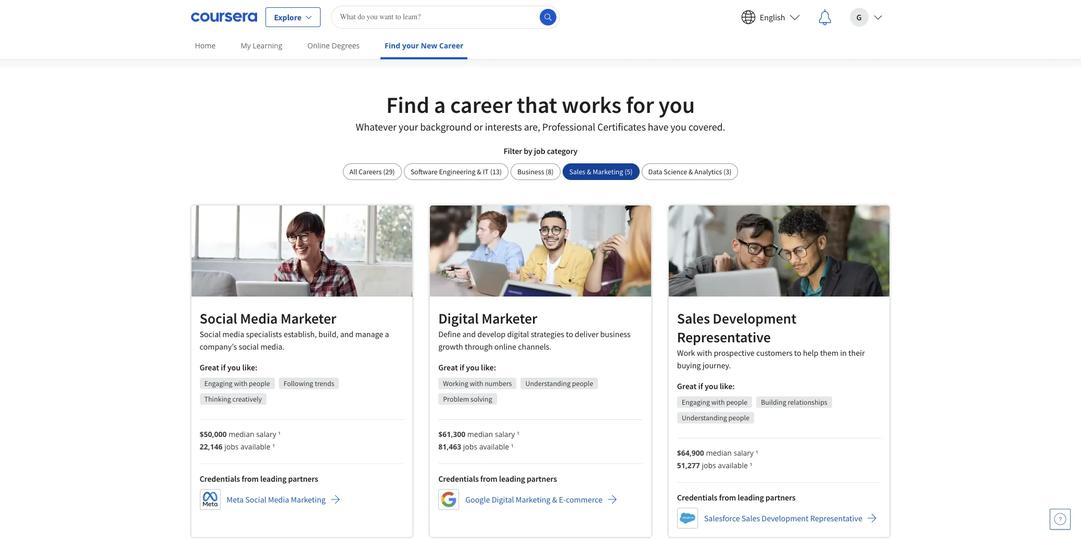 Task type: locate. For each thing, give the bounding box(es) containing it.
1 horizontal spatial median
[[467, 429, 493, 439]]

online degrees
[[307, 41, 360, 50]]

google digital marketing & e-commerce link
[[438, 489, 617, 510]]

great if you like: up working with numbers
[[438, 362, 496, 373]]

2 horizontal spatial leading
[[738, 492, 764, 503]]

a up the background
[[434, 91, 446, 119]]

salary for marketer
[[256, 429, 276, 439]]

jobs for representative
[[702, 461, 716, 471]]

to left deliver
[[566, 329, 573, 339]]

digital right google
[[492, 495, 514, 505]]

them
[[820, 348, 839, 358]]

0 horizontal spatial entry-
[[302, 1, 323, 11]]

1 horizontal spatial credentials
[[438, 474, 479, 484]]

entry-
[[302, 1, 323, 11], [504, 18, 525, 28]]

to inside sales development representative work with prospective customers to help them in their buying journey.
[[794, 348, 801, 358]]

filter by job category
[[504, 146, 578, 156]]

job
[[231, 1, 242, 11], [534, 146, 545, 156]]

leading for marketer
[[260, 473, 286, 484]]

jobs inside $50,000 median salary ¹ 22,146 jobs available ¹
[[224, 442, 239, 452]]

1 horizontal spatial credentials from leading partners
[[438, 474, 557, 484]]

& right science
[[689, 167, 693, 176]]

median inside '$61,300 median salary ¹ 81,463 jobs available ¹'
[[467, 429, 493, 439]]

sales up work
[[677, 309, 710, 328]]

1 horizontal spatial representative
[[810, 513, 862, 524]]

from for representative
[[719, 492, 736, 503]]

0 vertical spatial a
[[434, 91, 446, 119]]

available inside $50,000 median salary ¹ 22,146 jobs available ¹
[[241, 442, 270, 452]]

engaging down buying
[[682, 398, 710, 407]]

coursera image
[[191, 9, 257, 25]]

0 vertical spatial sales
[[569, 167, 585, 176]]

median inside $50,000 median salary ¹ 22,146 jobs available ¹
[[229, 429, 254, 439]]

to inside digital marketer define and develop digital strategies to deliver business growth through online channels.
[[566, 329, 573, 339]]

social media marketer image
[[191, 206, 412, 296]]

1 vertical spatial understanding
[[682, 413, 727, 423]]

great if you like: down the company's
[[200, 362, 257, 372]]

marketing for sales
[[593, 167, 623, 176]]

marketing
[[593, 167, 623, 176], [291, 494, 326, 505], [516, 495, 551, 505]]

you for social media marketer
[[227, 362, 241, 372]]

1 vertical spatial media
[[268, 494, 289, 505]]

0 vertical spatial level
[[323, 1, 339, 11]]

median right $61,300
[[467, 429, 493, 439]]

0 vertical spatial engaging
[[204, 379, 233, 388]]

51,277
[[677, 461, 700, 471]]

credentials up google
[[438, 474, 479, 484]]

find up whatever on the top of page
[[386, 91, 429, 119]]

job up business (8)
[[534, 146, 545, 156]]

sales inside sales development representative work with prospective customers to help them in their buying journey.
[[677, 309, 710, 328]]

or
[[474, 120, 483, 133]]

like: for development
[[720, 381, 735, 391]]

great for sales development representative
[[677, 381, 697, 391]]

jobs right 22,146
[[224, 442, 239, 452]]

& left it
[[477, 167, 481, 176]]

build,
[[318, 329, 339, 339]]

in left an
[[485, 18, 492, 28]]

credentials up meta
[[200, 473, 240, 484]]

with up "journey."
[[697, 348, 712, 358]]

None search field
[[331, 5, 560, 28]]

0 vertical spatial find
[[385, 41, 400, 50]]

2 horizontal spatial jobs
[[702, 461, 716, 471]]

0 horizontal spatial if
[[221, 362, 226, 372]]

1 vertical spatial digital
[[492, 495, 514, 505]]

great for social media marketer
[[200, 362, 219, 372]]

0 vertical spatial media
[[240, 309, 278, 328]]

leading for representative
[[738, 492, 764, 503]]

0 vertical spatial representative
[[677, 328, 771, 347]]

in inside sales development representative work with prospective customers to help them in their buying journey.
[[840, 348, 847, 358]]

All Careers (29) button
[[343, 163, 402, 180]]

all
[[350, 167, 357, 176]]

and inside digital marketer define and develop digital strategies to deliver business growth through online channels.
[[462, 329, 476, 339]]

from up salesforce
[[719, 492, 736, 503]]

1 vertical spatial job
[[534, 146, 545, 156]]

and right the "build,"
[[340, 329, 354, 339]]

from up meta
[[242, 473, 259, 484]]

with up creatively
[[234, 379, 247, 388]]

your left new
[[402, 41, 419, 50]]

0 horizontal spatial a
[[385, 329, 389, 339]]

marketing inside "button"
[[593, 167, 623, 176]]

credentials for marketer
[[200, 473, 240, 484]]

0 vertical spatial professional
[[341, 1, 384, 11]]

median for define
[[467, 429, 493, 439]]

online
[[307, 41, 330, 50]]

1 horizontal spatial salary
[[495, 429, 515, 439]]

you up the have
[[659, 91, 695, 119]]

credentials up salesforce
[[677, 492, 718, 503]]

from for marketer
[[242, 473, 259, 484]]

if up working at the bottom of the page
[[460, 362, 464, 373]]

people up creatively
[[249, 379, 270, 388]]

credentials from leading partners up google
[[438, 474, 557, 484]]

1 vertical spatial by
[[524, 146, 532, 156]]

0 horizontal spatial sales
[[569, 167, 585, 176]]

entry- inside job openings across entry-level professional certificate fields¹
[[302, 1, 323, 11]]

g
[[857, 12, 862, 22]]

2 horizontal spatial available
[[718, 461, 748, 471]]

you down "journey."
[[705, 381, 718, 391]]

customers
[[756, 348, 793, 358]]

sales for &
[[569, 167, 585, 176]]

2 horizontal spatial if
[[698, 381, 703, 391]]

you for digital marketer
[[466, 362, 479, 373]]

by right filter
[[524, 146, 532, 156]]

0 vertical spatial to
[[566, 329, 573, 339]]

a right manage
[[385, 329, 389, 339]]

problem
[[443, 395, 469, 404]]

¹
[[278, 429, 281, 439], [517, 429, 519, 439], [272, 442, 275, 452], [511, 442, 514, 452], [756, 448, 758, 458], [750, 461, 752, 471]]

0 vertical spatial by
[[529, 5, 538, 16]]

jobs right 51,277
[[702, 461, 716, 471]]

global
[[572, 5, 594, 16]]

0 horizontal spatial and
[[340, 329, 354, 339]]

partners up salesforce sales development representative
[[766, 492, 796, 503]]

understanding down the channels.
[[525, 379, 571, 388]]

1 horizontal spatial great
[[438, 362, 458, 373]]

building relationships
[[761, 398, 828, 407]]

0 vertical spatial entry-
[[302, 1, 323, 11]]

find your new career
[[385, 41, 464, 50]]

1 vertical spatial professional
[[543, 18, 586, 28]]

following
[[284, 379, 313, 388]]

digital inside digital marketer define and develop digital strategies to deliver business growth through online channels.
[[438, 309, 479, 328]]

following trends
[[284, 379, 334, 388]]

credentials from leading partners for define
[[438, 474, 557, 484]]

2 horizontal spatial from
[[719, 492, 736, 503]]

1 vertical spatial level
[[525, 18, 541, 28]]

thinking
[[204, 394, 231, 404]]

2 horizontal spatial marketing
[[593, 167, 623, 176]]

1 vertical spatial your
[[399, 120, 418, 133]]

salary inside the $64,900 median salary ¹ 51,277 jobs available ¹
[[734, 448, 754, 458]]

category
[[547, 146, 578, 156]]

2 horizontal spatial sales
[[742, 513, 760, 524]]

1 vertical spatial sales
[[677, 309, 710, 328]]

degrees
[[332, 41, 360, 50]]

science
[[664, 167, 687, 176]]

$61,300 median salary ¹ 81,463 jobs available ¹
[[438, 429, 519, 452]]

engaging with people up thinking creatively
[[204, 379, 270, 388]]

0 horizontal spatial engaging
[[204, 379, 233, 388]]

with for representative
[[711, 398, 725, 407]]

social up the company's
[[200, 329, 221, 339]]

available right 51,277
[[718, 461, 748, 471]]

available inside the $64,900 median salary ¹ 51,277 jobs available ¹
[[718, 461, 748, 471]]

entry- up fields¹
[[302, 1, 323, 11]]

your inside find a career that works for you whatever your background or interests are, professional certificates have you covered.
[[399, 120, 418, 133]]

& right (8)
[[587, 167, 591, 176]]

1 horizontal spatial partners
[[527, 474, 557, 484]]

with down "journey."
[[711, 398, 725, 407]]

level down given
[[525, 18, 541, 28]]

0 horizontal spatial job
[[231, 1, 242, 11]]

median for representative
[[706, 448, 732, 458]]

development inside sales development representative work with prospective customers to help them in their buying journey.
[[713, 309, 797, 328]]

great if you like:
[[200, 362, 257, 372], [438, 362, 496, 373], [677, 381, 735, 391]]

great down the company's
[[200, 362, 219, 372]]

& inside "button"
[[587, 167, 591, 176]]

1 horizontal spatial like:
[[481, 362, 496, 373]]

level up fields¹
[[323, 1, 339, 11]]

prospective
[[714, 348, 755, 358]]

find left new
[[385, 41, 400, 50]]

available right "81,463"
[[479, 442, 509, 452]]

1 vertical spatial engaging with people
[[682, 398, 748, 407]]

professional down 200,000+
[[543, 18, 586, 28]]

1 horizontal spatial jobs
[[463, 442, 477, 452]]

understanding people up the $64,900 median salary ¹ 51,277 jobs available ¹
[[682, 413, 750, 423]]

representative inside the salesforce sales development representative link
[[810, 513, 862, 524]]

understanding people
[[525, 379, 593, 388], [682, 413, 750, 423]]

0 horizontal spatial leading
[[260, 473, 286, 484]]

0 horizontal spatial great if you like:
[[200, 362, 257, 372]]

1 horizontal spatial a
[[434, 91, 446, 119]]

jobs inside '$61,300 median salary ¹ 81,463 jobs available ¹'
[[463, 442, 477, 452]]

sales inside "button"
[[569, 167, 585, 176]]

0 horizontal spatial credentials from leading partners
[[200, 473, 318, 484]]

available
[[241, 442, 270, 452], [479, 442, 509, 452], [718, 461, 748, 471]]

$50,000 median salary ¹ 22,146 jobs available ¹
[[200, 429, 281, 452]]

social right meta
[[245, 494, 266, 505]]

digital up define
[[438, 309, 479, 328]]

you up working with numbers
[[466, 362, 479, 373]]

0 horizontal spatial engaging with people
[[204, 379, 270, 388]]

leading up meta social media marketing
[[260, 473, 286, 484]]

0 horizontal spatial partners
[[288, 473, 318, 484]]

study
[[764, 5, 783, 16]]

0 vertical spatial your
[[402, 41, 419, 50]]

engaging
[[204, 379, 233, 388], [682, 398, 710, 407]]

2 horizontal spatial credentials
[[677, 492, 718, 503]]

0 vertical spatial engaging with people
[[204, 379, 270, 388]]

81,463
[[438, 442, 461, 452]]

2 horizontal spatial credentials from leading partners
[[677, 492, 796, 503]]

jobs inside the $64,900 median salary ¹ 51,277 jobs available ¹
[[702, 461, 716, 471]]

great if you like: for social
[[200, 362, 257, 372]]

in left their at bottom right
[[840, 348, 847, 358]]

media up the specialists at bottom left
[[240, 309, 278, 328]]

credentials from leading partners up meta social media marketing link
[[200, 473, 318, 484]]

thinking creatively
[[204, 394, 262, 404]]

professional up degrees
[[341, 1, 384, 11]]

1 horizontal spatial engaging with people
[[682, 398, 748, 407]]

you down social
[[227, 362, 241, 372]]

marketer up establish,
[[281, 309, 336, 328]]

job left openings in the top left of the page
[[231, 1, 242, 11]]

establish,
[[284, 329, 317, 339]]

0 horizontal spatial digital
[[438, 309, 479, 328]]

credentials
[[200, 473, 240, 484], [438, 474, 479, 484], [677, 492, 718, 503]]

people down deliver
[[572, 379, 593, 388]]

1 vertical spatial a
[[385, 329, 389, 339]]

2 vertical spatial social
[[245, 494, 266, 505]]

meta
[[227, 494, 244, 505]]

your right whatever on the top of page
[[399, 120, 418, 133]]

marketer up digital
[[482, 309, 537, 328]]

of flexible study per week³
[[728, 5, 819, 16]]

leading up the salesforce sales development representative link
[[738, 492, 764, 503]]

0 horizontal spatial marketer
[[281, 309, 336, 328]]

help
[[803, 348, 819, 358]]

sales development representative image
[[669, 206, 890, 297]]

if
[[221, 362, 226, 372], [460, 362, 464, 373], [698, 381, 703, 391]]

people
[[249, 379, 270, 388], [572, 379, 593, 388], [726, 398, 748, 407], [728, 413, 750, 423]]

credentials from leading partners for representative
[[677, 492, 796, 503]]

new
[[421, 41, 437, 50]]

2 horizontal spatial salary
[[734, 448, 754, 458]]

like: down "journey."
[[720, 381, 735, 391]]

0 horizontal spatial representative
[[677, 328, 771, 347]]

salary inside '$61,300 median salary ¹ 81,463 jobs available ¹'
[[495, 429, 515, 439]]

learners
[[595, 5, 624, 16]]

it
[[483, 167, 489, 176]]

flexible
[[737, 5, 762, 16]]

median inside the $64,900 median salary ¹ 51,277 jobs available ¹
[[706, 448, 732, 458]]

Data Science & Analytics (3) button
[[642, 163, 738, 180]]

credentials from leading partners
[[200, 473, 318, 484], [438, 474, 557, 484], [677, 492, 796, 503]]

1 horizontal spatial great if you like:
[[438, 362, 496, 373]]

credentials from leading partners up salesforce
[[677, 492, 796, 503]]

develop
[[478, 329, 506, 339]]

social
[[200, 309, 237, 328], [200, 329, 221, 339], [245, 494, 266, 505]]

available right 22,146
[[241, 442, 270, 452]]

1 horizontal spatial available
[[479, 442, 509, 452]]

data
[[648, 167, 662, 176]]

commerce
[[566, 495, 603, 505]]

(29)
[[383, 167, 395, 176]]

and up through
[[462, 329, 476, 339]]

2 horizontal spatial median
[[706, 448, 732, 458]]

growth
[[438, 342, 463, 352]]

job inside job openings across entry-level professional certificate fields¹
[[231, 1, 242, 11]]

professional
[[341, 1, 384, 11], [543, 18, 586, 28], [542, 120, 595, 133]]

0 horizontal spatial to
[[566, 329, 573, 339]]

1 horizontal spatial level
[[525, 18, 541, 28]]

median right $64,900
[[706, 448, 732, 458]]

sales right salesforce
[[742, 513, 760, 524]]

available inside '$61,300 median salary ¹ 81,463 jobs available ¹'
[[479, 442, 509, 452]]

1 horizontal spatial digital
[[492, 495, 514, 505]]

0 horizontal spatial like:
[[242, 362, 257, 372]]

from up google
[[480, 474, 497, 484]]

specialists
[[246, 329, 282, 339]]

2 horizontal spatial partners
[[766, 492, 796, 503]]

option group
[[343, 163, 738, 180]]

that
[[517, 91, 557, 119]]

0 horizontal spatial level
[[323, 1, 339, 11]]

great up working at the bottom of the page
[[438, 362, 458, 373]]

help center image
[[1054, 513, 1067, 526]]

if down buying
[[698, 381, 703, 391]]

understanding up $64,900
[[682, 413, 727, 423]]

great down buying
[[677, 381, 697, 391]]

entry- down given
[[504, 18, 525, 28]]

media.
[[260, 341, 284, 352]]

salary inside $50,000 median salary ¹ 22,146 jobs available ¹
[[256, 429, 276, 439]]

median right $50,000
[[229, 429, 254, 439]]

0 vertical spatial understanding people
[[525, 379, 593, 388]]

social up media
[[200, 309, 237, 328]]

great
[[200, 362, 219, 372], [438, 362, 458, 373], [677, 381, 697, 391]]

0 horizontal spatial salary
[[256, 429, 276, 439]]

with for marketer
[[234, 379, 247, 388]]

understanding people down the channels.
[[525, 379, 593, 388]]

online degrees link
[[303, 34, 364, 57]]

1 horizontal spatial sales
[[677, 309, 710, 328]]

to left 'help'
[[794, 348, 801, 358]]

1 vertical spatial find
[[386, 91, 429, 119]]

media inside social media marketer social media specialists establish, build, and manage a company's social media.
[[240, 309, 278, 328]]

0 horizontal spatial from
[[242, 473, 259, 484]]

0 horizontal spatial understanding
[[525, 379, 571, 388]]

1 horizontal spatial from
[[480, 474, 497, 484]]

company's
[[200, 341, 237, 352]]

2 vertical spatial sales
[[742, 513, 760, 524]]

engaging with people
[[204, 379, 270, 388], [682, 398, 748, 407]]

& left e- on the right of the page
[[552, 495, 557, 505]]

by right given
[[529, 5, 538, 16]]

find inside find a career that works for you whatever your background or interests are, professional certificates have you covered.
[[386, 91, 429, 119]]

with inside sales development representative work with prospective customers to help them in their buying journey.
[[697, 348, 712, 358]]

great if you like: down "journey."
[[677, 381, 735, 391]]

engaging up thinking
[[204, 379, 233, 388]]

marketer inside social media marketer social media specialists establish, build, and manage a company's social media.
[[281, 309, 336, 328]]

leading up the google digital marketing & e-commerce link at the bottom of the page
[[499, 474, 525, 484]]

to for sales development representative
[[794, 348, 801, 358]]

0 vertical spatial development
[[713, 309, 797, 328]]

relationships
[[788, 398, 828, 407]]

like: down social
[[242, 362, 257, 372]]

sales down category
[[569, 167, 585, 176]]

1 horizontal spatial understanding people
[[682, 413, 750, 423]]

2 horizontal spatial great if you like:
[[677, 381, 735, 391]]

2 horizontal spatial great
[[677, 381, 697, 391]]

digital marketer image
[[430, 206, 651, 297]]

like: up the numbers
[[481, 362, 496, 373]]

available for marketer
[[241, 442, 270, 452]]

credentials for representative
[[677, 492, 718, 503]]

if for social media marketer
[[221, 362, 226, 372]]

professional up category
[[542, 120, 595, 133]]

available for define
[[479, 442, 509, 452]]

1 horizontal spatial marketing
[[516, 495, 551, 505]]

salary for representative
[[734, 448, 754, 458]]

partners for sales development representative
[[766, 492, 796, 503]]

1 vertical spatial in
[[840, 348, 847, 358]]

0 vertical spatial understanding
[[525, 379, 571, 388]]

partners up meta social media marketing
[[288, 473, 318, 484]]

available for representative
[[718, 461, 748, 471]]

meta social media marketing link
[[200, 489, 340, 510]]

1 horizontal spatial understanding
[[682, 413, 727, 423]]

enrolled
[[455, 18, 484, 28]]

engaging with people down "journey."
[[682, 398, 748, 407]]

1 horizontal spatial leading
[[499, 474, 525, 484]]

media right meta
[[268, 494, 289, 505]]

a
[[434, 91, 446, 119], [385, 329, 389, 339]]

1 horizontal spatial and
[[462, 329, 476, 339]]

interests
[[485, 120, 522, 133]]

by
[[529, 5, 538, 16], [524, 146, 532, 156]]

rating
[[487, 5, 507, 16]]

partners up google digital marketing & e-commerce
[[527, 474, 557, 484]]

0 horizontal spatial median
[[229, 429, 254, 439]]

partners
[[288, 473, 318, 484], [527, 474, 557, 484], [766, 492, 796, 503]]

jobs right "81,463"
[[463, 442, 477, 452]]

jobs for marketer
[[224, 442, 239, 452]]

0 horizontal spatial great
[[200, 362, 219, 372]]

week³
[[798, 5, 819, 16]]

1 vertical spatial to
[[794, 348, 801, 358]]

1 horizontal spatial job
[[534, 146, 545, 156]]

building
[[761, 398, 786, 407]]

2 vertical spatial professional
[[542, 120, 595, 133]]

are,
[[524, 120, 540, 133]]

1 horizontal spatial to
[[794, 348, 801, 358]]

with up solving
[[470, 379, 483, 388]]

professional inside find a career that works for you whatever your background or interests are, professional certificates have you covered.
[[542, 120, 595, 133]]

background
[[420, 120, 472, 133]]

if down the company's
[[221, 362, 226, 372]]



Task type: describe. For each thing, give the bounding box(es) containing it.
option group containing all careers (29)
[[343, 163, 738, 180]]

marketer inside digital marketer define and develop digital strategies to deliver business growth through online channels.
[[482, 309, 537, 328]]

find for your
[[385, 41, 400, 50]]

buying
[[677, 360, 701, 371]]

find your new career link
[[381, 34, 468, 59]]

social
[[239, 341, 259, 352]]

Software Engineering & IT (13) button
[[404, 163, 509, 180]]

credentials for define
[[438, 474, 479, 484]]

credentials from leading partners for marketer
[[200, 473, 318, 484]]

engaging for social media marketer
[[204, 379, 233, 388]]

all careers (29)
[[350, 167, 395, 176]]

if for digital marketer
[[460, 362, 464, 373]]

a inside find a career that works for you whatever your background or interests are, professional certificates have you covered.
[[434, 91, 446, 119]]

solving
[[471, 395, 492, 404]]

work
[[677, 348, 695, 358]]

an
[[494, 18, 502, 28]]

(5)
[[625, 167, 633, 176]]

problem solving
[[443, 395, 492, 404]]

0 vertical spatial social
[[200, 309, 237, 328]]

people left building
[[726, 398, 748, 407]]

their
[[849, 348, 865, 358]]

fields¹
[[315, 13, 337, 23]]

0 horizontal spatial marketing
[[291, 494, 326, 505]]

(13)
[[490, 167, 502, 176]]

my learning
[[241, 41, 282, 50]]

from for define
[[480, 474, 497, 484]]

through
[[465, 342, 493, 352]]

find for a
[[386, 91, 429, 119]]

trends
[[315, 379, 334, 388]]

1 vertical spatial development
[[762, 513, 809, 524]]

by inside average rating given by 200,000+ global learners enrolled in an entry-level professional certificate²
[[529, 5, 538, 16]]

works
[[562, 91, 622, 119]]

for
[[626, 91, 654, 119]]

0 horizontal spatial understanding people
[[525, 379, 593, 388]]

professional inside average rating given by 200,000+ global learners enrolled in an entry-level professional certificate²
[[543, 18, 586, 28]]

$61,300
[[438, 429, 465, 439]]

find a career that works for you whatever your background or interests are, professional certificates have you covered.
[[356, 91, 725, 133]]

business
[[600, 329, 631, 339]]

professional inside job openings across entry-level professional certificate fields¹
[[341, 1, 384, 11]]

engineering
[[439, 167, 476, 176]]

a inside social media marketer social media specialists establish, build, and manage a company's social media.
[[385, 329, 389, 339]]

(8)
[[546, 167, 554, 176]]

career
[[450, 91, 512, 119]]

software engineering & it (13)
[[411, 167, 502, 176]]

salesforce sales development representative
[[704, 513, 862, 524]]

e-
[[559, 495, 566, 505]]

you for sales development representative
[[705, 381, 718, 391]]

google
[[465, 495, 490, 505]]

home
[[195, 41, 216, 50]]

google digital marketing & e-commerce
[[465, 495, 603, 505]]

in inside average rating given by 200,000+ global learners enrolled in an entry-level professional certificate²
[[485, 18, 492, 28]]

partners for digital marketer
[[527, 474, 557, 484]]

(3)
[[724, 167, 732, 176]]

to for digital marketer
[[566, 329, 573, 339]]

meta social media marketing
[[227, 494, 326, 505]]

partners for social media marketer
[[288, 473, 318, 484]]

if for sales development representative
[[698, 381, 703, 391]]

openings
[[244, 1, 276, 11]]

social media marketer social media specialists establish, build, and manage a company's social media.
[[200, 309, 389, 352]]

career
[[439, 41, 464, 50]]

analytics
[[695, 167, 722, 176]]

average
[[458, 5, 485, 16]]

representative inside sales development representative work with prospective customers to help them in their buying journey.
[[677, 328, 771, 347]]

like: for marketer
[[481, 362, 496, 373]]

digital marketer define and develop digital strategies to deliver business growth through online channels.
[[438, 309, 631, 352]]

of
[[728, 5, 735, 16]]

business
[[517, 167, 544, 176]]

online
[[494, 342, 516, 352]]

explore button
[[265, 7, 321, 27]]

engaging with people for development
[[682, 398, 748, 407]]

given
[[509, 5, 527, 16]]

Business (8) button
[[511, 163, 561, 180]]

digital
[[507, 329, 529, 339]]

Sales & Marketing (5) button
[[563, 163, 640, 180]]

working
[[443, 379, 468, 388]]

careers
[[359, 167, 382, 176]]

home link
[[191, 34, 220, 57]]

sales development representative work with prospective customers to help them in their buying journey.
[[677, 309, 865, 371]]

marketing for google
[[516, 495, 551, 505]]

working with numbers
[[443, 379, 512, 388]]

data science & analytics (3)
[[648, 167, 732, 176]]

great if you like: for digital
[[438, 362, 496, 373]]

leading for define
[[499, 474, 525, 484]]

deliver
[[575, 329, 599, 339]]

level inside average rating given by 200,000+ global learners enrolled in an entry-level professional certificate²
[[525, 18, 541, 28]]

filter
[[504, 146, 522, 156]]

great if you like: for sales
[[677, 381, 735, 391]]

entry- inside average rating given by 200,000+ global learners enrolled in an entry-level professional certificate²
[[504, 18, 525, 28]]

median for marketer
[[229, 429, 254, 439]]

creatively
[[232, 394, 262, 404]]

1 vertical spatial social
[[200, 329, 221, 339]]

define
[[438, 329, 461, 339]]

across
[[278, 1, 300, 11]]

english
[[760, 12, 785, 22]]

engaging with people for media
[[204, 379, 270, 388]]

strategies
[[531, 329, 564, 339]]

and inside social media marketer social media specialists establish, build, and manage a company's social media.
[[340, 329, 354, 339]]

people up the $64,900 median salary ¹ 51,277 jobs available ¹
[[728, 413, 750, 423]]

salary for define
[[495, 429, 515, 439]]

22,146
[[200, 442, 223, 452]]

you right the have
[[671, 120, 687, 133]]

job openings across entry-level professional certificate fields¹
[[231, 1, 384, 23]]

certificates
[[597, 120, 646, 133]]

my
[[241, 41, 251, 50]]

engaging for sales development representative
[[682, 398, 710, 407]]

numbers
[[485, 379, 512, 388]]

jobs for define
[[463, 442, 477, 452]]

What do you want to learn? text field
[[331, 5, 560, 28]]

with for define
[[470, 379, 483, 388]]

english button
[[733, 0, 808, 34]]

great for digital marketer
[[438, 362, 458, 373]]

media
[[222, 329, 244, 339]]

whatever
[[356, 120, 397, 133]]

learning
[[253, 41, 282, 50]]

channels.
[[518, 342, 552, 352]]

level inside job openings across entry-level professional certificate fields¹
[[323, 1, 339, 11]]

sales for development
[[677, 309, 710, 328]]

like: for media
[[242, 362, 257, 372]]

sales & marketing (5)
[[569, 167, 633, 176]]

1 vertical spatial understanding people
[[682, 413, 750, 423]]

explore
[[274, 12, 302, 22]]

certificate²
[[588, 18, 627, 28]]

software
[[411, 167, 438, 176]]

salesforce sales development representative link
[[677, 508, 877, 529]]

manage
[[355, 329, 383, 339]]



Task type: vqa. For each thing, say whether or not it's contained in the screenshot.


